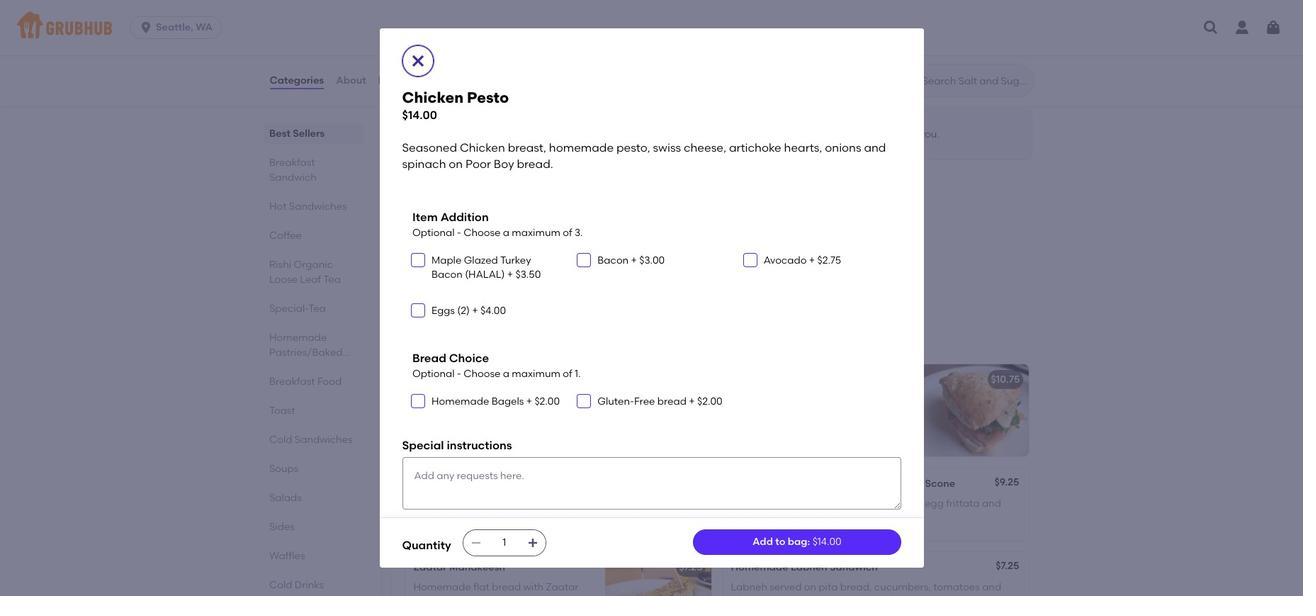 Task type: describe. For each thing, give the bounding box(es) containing it.
+ $3.50
[[505, 269, 541, 281]]

grubhub
[[483, 205, 526, 217]]

special-tea
[[269, 303, 326, 315]]

homemade for homemade scone, turkey, swiss cheese, egg frittata and aioli.
[[731, 498, 789, 510]]

special-
[[269, 303, 308, 315]]

about button
[[335, 55, 367, 106]]

1 horizontal spatial $7.25
[[996, 560, 1020, 572]]

and right (halal)
[[530, 275, 549, 287]]

with
[[524, 581, 544, 593]]

and down order
[[864, 141, 886, 155]]

breakfast sandwich
[[269, 157, 316, 184]]

0 horizontal spatial chive
[[519, 478, 547, 490]]

0 vertical spatial artichoke
[[729, 141, 782, 155]]

0 vertical spatial to
[[908, 128, 918, 140]]

a up turkey,
[[840, 478, 847, 490]]

rishi
[[269, 259, 291, 271]]

see details
[[416, 65, 470, 77]]

most
[[402, 205, 425, 217]]

0 vertical spatial spinach
[[402, 157, 446, 171]]

$2.75
[[818, 254, 841, 266]]

homemade for homemade flat bread with zaatar (thyme), sesame and sumac seed
[[414, 581, 471, 593]]

bring
[[810, 128, 836, 140]]

0 vertical spatial homemade
[[549, 141, 614, 155]]

cold sandwiches
[[269, 434, 352, 446]]

leaf
[[300, 274, 321, 286]]

a up jam,
[[464, 478, 471, 490]]

coffee
[[269, 230, 302, 242]]

scone, for turkey,
[[791, 498, 823, 510]]

cheese for turkey,
[[787, 478, 823, 490]]

item
[[413, 211, 438, 224]]

a inside the item addition optional - choose a maximum of 3.
[[503, 227, 510, 239]]

this
[[614, 128, 631, 140]]

$3.00
[[640, 254, 665, 266]]

egg inside homemade scone, swiss cheese, egg frittata, homemade tomato jam, and spinach.
[[575, 498, 594, 510]]

swiss inside 'homemade scone, bacon, swiss cheese, egg frittata and aioli.'
[[543, 393, 568, 406]]

2 horizontal spatial chive
[[895, 478, 923, 490]]

- for addition
[[457, 227, 461, 239]]

option
[[634, 128, 665, 140]]

0 horizontal spatial bread.
[[517, 157, 553, 171]]

pita
[[819, 581, 838, 593]]

svg image for eggs (2)
[[414, 307, 422, 315]]

1 horizontal spatial spinach
[[551, 275, 589, 287]]

on right ordered
[[469, 205, 481, 217]]

cold for cold sandwiches
[[269, 434, 292, 446]]

(thyme),
[[414, 596, 454, 596]]

not
[[956, 596, 972, 596]]

spinach.
[[497, 512, 537, 524]]

bread choice optional - choose a maximum of 1.
[[413, 352, 581, 380]]

and up add
[[765, 478, 784, 490]]

0 horizontal spatial zaatar
[[414, 561, 447, 573]]

+ right (2)
[[472, 305, 478, 317]]

cheese, inside homemade scone, swiss cheese, egg frittata, homemade tomato jam, and spinach.
[[535, 498, 572, 510]]

1 vertical spatial seasoned chicken breast, homemade pesto, swiss cheese, artichoke hearts, onions and spinach on poor boy bread.
[[412, 261, 694, 287]]

cheese for bacon,
[[469, 373, 506, 385]]

0 horizontal spatial onions
[[496, 275, 527, 287]]

0 vertical spatial pesto,
[[617, 141, 650, 155]]

bag:
[[788, 536, 810, 548]]

1 vertical spatial tea
[[308, 303, 326, 315]]

at
[[667, 128, 677, 140]]

addition
[[441, 211, 489, 224]]

veggie on a cheddar chive scone
[[414, 478, 580, 490]]

choose this option at checkout and the store will bring your order out to you.
[[575, 128, 940, 140]]

gluten-
[[598, 396, 634, 408]]

sandwiches for hot sandwiches
[[289, 201, 347, 213]]

and right tomatoes
[[983, 581, 1002, 593]]

0 vertical spatial seasoned
[[402, 141, 457, 155]]

bagels
[[492, 396, 524, 408]]

frittata,
[[596, 498, 632, 510]]

a
[[795, 596, 802, 596]]

swiss inside homemade scone, turkey, swiss cheese, egg frittata and aioli.
[[859, 498, 883, 510]]

chicken down chicken pesto $14.00
[[460, 141, 505, 155]]

1 horizontal spatial cheddar
[[523, 373, 566, 385]]

1 vertical spatial poor
[[606, 275, 628, 287]]

homemade scone, bacon, swiss cheese, egg frittata and aioli.
[[414, 393, 686, 420]]

soups
[[269, 463, 298, 475]]

best
[[269, 128, 290, 140]]

1 vertical spatial boy
[[631, 275, 649, 287]]

rishi organic loose leaf tea
[[269, 259, 341, 286]]

free
[[634, 396, 655, 408]]

homemade scone, swiss cheese, egg frittata, homemade tomato jam, and spinach.
[[414, 498, 691, 524]]

homemade for homemade bagels + $2.00
[[432, 396, 489, 408]]

served
[[770, 581, 802, 593]]

1 horizontal spatial hearts,
[[784, 141, 823, 155]]

$10.75
[[991, 373, 1020, 385]]

pesto for chicken pesto $14.00
[[467, 88, 509, 106]]

and down pita
[[830, 596, 849, 596]]

bacon for +
[[598, 254, 629, 266]]

turkey and cheese on a cheddar chive scone
[[731, 478, 956, 490]]

special instructions
[[402, 439, 512, 452]]

store
[[767, 128, 791, 140]]

egg for bacon and cheese on cheddar chive scone
[[610, 393, 629, 406]]

maple glazed turkey bacon (halal)
[[432, 254, 531, 281]]

on up most ordered on grubhub
[[449, 157, 463, 171]]

0 vertical spatial poor
[[466, 157, 491, 171]]

waffles
[[269, 550, 305, 562]]

0 vertical spatial sandwich
[[269, 172, 316, 184]]

categories
[[270, 74, 324, 86]]

0 vertical spatial labneh
[[791, 561, 828, 573]]

out
[[889, 128, 905, 140]]

food
[[317, 376, 341, 388]]

$14.00 inside chicken pesto $14.00
[[402, 108, 437, 122]]

quantity
[[402, 539, 451, 552]]

cucumbers,
[[875, 581, 931, 593]]

bread for free
[[658, 396, 687, 408]]

bacon inside maple glazed turkey bacon (halal)
[[432, 269, 463, 281]]

goods
[[269, 362, 301, 374]]

2 horizontal spatial cheddar
[[849, 478, 893, 490]]

maximum for addition
[[512, 227, 561, 239]]

1 $2.00 from the left
[[535, 396, 560, 408]]

turkey inside maple glazed turkey bacon (halal)
[[500, 254, 531, 266]]

offer valid on qualifying orders of $50 or more.
[[672, 22, 819, 49]]

1 vertical spatial breast,
[[504, 261, 538, 273]]

bacon and cheese on cheddar chive scone
[[414, 373, 629, 385]]

order
[[861, 128, 887, 140]]

bread
[[413, 352, 446, 365]]

valid for first
[[443, 22, 466, 34]]

organic
[[293, 259, 333, 271]]

seattle, wa button
[[130, 16, 228, 39]]

chicken up maple
[[412, 241, 452, 253]]

on up bacon,
[[508, 373, 520, 385]]

0 horizontal spatial boy
[[494, 157, 514, 171]]

homemade for homemade labneh sandwich
[[731, 561, 789, 573]]

item addition optional - choose a maximum of 3.
[[413, 211, 583, 239]]

1 vertical spatial $14.00
[[813, 536, 842, 548]]

seattle, wa
[[156, 21, 213, 33]]

offer for offer valid on first orders of $15 or more.
[[416, 22, 441, 34]]

sides
[[269, 521, 295, 533]]

manakeesh
[[449, 561, 505, 573]]

you.
[[920, 128, 940, 140]]

0 horizontal spatial scone
[[549, 478, 580, 490]]

and inside homemade scone, swiss cheese, egg frittata, homemade tomato jam, and spinach.
[[475, 512, 494, 524]]

homemade inside homemade scone, swiss cheese, egg frittata, homemade tomato jam, and spinach.
[[635, 498, 691, 510]]

will
[[793, 128, 808, 140]]

on right veggie
[[450, 478, 462, 490]]

3.
[[575, 227, 583, 239]]

eggs (2) + $4.00
[[432, 305, 506, 317]]

light
[[852, 596, 873, 596]]

bacon + $3.00
[[598, 254, 665, 266]]

(does
[[926, 596, 954, 596]]

1 horizontal spatial scone
[[599, 373, 629, 385]]

bacon,
[[507, 393, 541, 406]]

sumac
[[517, 596, 550, 596]]

labneh inside labneh served on pita bread, cucumbers, tomatoes and fresh greens. a fresh and light sandwich. (does not com
[[731, 581, 768, 593]]

chicken inside chicken pesto $14.00
[[402, 88, 464, 106]]

or for offer valid on qualifying orders of $50 or more.
[[703, 37, 713, 49]]

+ right bagels
[[526, 396, 532, 408]]

sandwich.
[[875, 596, 924, 596]]



Task type: vqa. For each thing, say whether or not it's contained in the screenshot.
ohio
no



Task type: locate. For each thing, give the bounding box(es) containing it.
tea inside "rishi organic loose leaf tea"
[[323, 274, 341, 286]]

chive
[[568, 373, 596, 385], [519, 478, 547, 490], [895, 478, 923, 490]]

bread
[[658, 396, 687, 408], [492, 581, 521, 593]]

cheese, inside 'homemade scone, bacon, swiss cheese, egg frittata and aioli.'
[[570, 393, 607, 406]]

0 vertical spatial maximum
[[512, 227, 561, 239]]

maximum inside the bread choice optional - choose a maximum of 1.
[[512, 368, 561, 380]]

1 vertical spatial scone,
[[791, 498, 823, 510]]

chive up 'homemade scone, bacon, swiss cheese, egg frittata and aioli.'
[[568, 373, 596, 385]]

homemade bagels + $2.00
[[432, 396, 560, 408]]

egg inside 'homemade scone, bacon, swiss cheese, egg frittata and aioli.'
[[610, 393, 629, 406]]

(2)
[[457, 305, 470, 317]]

optional inside the bread choice optional - choose a maximum of 1.
[[413, 368, 455, 380]]

bread inside homemade flat bread with zaatar (thyme), sesame and sumac seed
[[492, 581, 521, 593]]

of inside the item addition optional - choose a maximum of 3.
[[563, 227, 572, 239]]

orders for qualifying
[[788, 22, 819, 34]]

turkey up add
[[731, 478, 763, 490]]

valid for qualifying
[[698, 22, 721, 34]]

Search Salt and Sugar Cafe and Bakery search field
[[921, 74, 1030, 88]]

1 vertical spatial bread.
[[651, 275, 683, 287]]

scone, left turkey,
[[791, 498, 823, 510]]

a inside the bread choice optional - choose a maximum of 1.
[[503, 368, 510, 380]]

svg image up reviews
[[409, 52, 426, 69]]

zaatar right "with"
[[546, 581, 579, 593]]

of left $50
[[672, 37, 681, 49]]

chive up homemade scone, turkey, swiss cheese, egg frittata and aioli.
[[895, 478, 923, 490]]

more. for qualifying
[[715, 37, 743, 49]]

svg image for seattle, wa
[[139, 21, 153, 35]]

$7.25
[[996, 560, 1020, 572], [679, 561, 703, 573]]

offer up $50
[[672, 22, 696, 34]]

of inside offer valid on first orders of $15 or more.
[[536, 22, 546, 34]]

aioli. inside homemade scone, turkey, swiss cheese, egg frittata and aioli.
[[731, 512, 754, 524]]

homemade
[[549, 141, 614, 155], [540, 261, 596, 273], [635, 498, 691, 510]]

cold left drinks
[[269, 579, 292, 591]]

1 horizontal spatial offer
[[672, 22, 696, 34]]

salmon lox on cheddar chive scone image
[[923, 364, 1029, 456]]

the
[[748, 128, 764, 140]]

seasoned
[[402, 141, 457, 155], [412, 261, 460, 273]]

- down choice
[[457, 368, 461, 380]]

chicken
[[402, 88, 464, 106], [460, 141, 505, 155], [412, 241, 452, 253], [462, 261, 502, 273]]

1 horizontal spatial turkey
[[731, 478, 763, 490]]

1 vertical spatial optional
[[413, 368, 455, 380]]

more. inside offer valid on qualifying orders of $50 or more.
[[715, 37, 743, 49]]

artichoke down maple
[[412, 275, 458, 287]]

homemade inside homemade flat bread with zaatar (thyme), sesame and sumac seed
[[414, 581, 471, 593]]

0 horizontal spatial cheese
[[469, 373, 506, 385]]

cold
[[269, 434, 292, 446], [269, 579, 292, 591]]

breakfast inside breakfast sandwich
[[269, 157, 315, 169]]

1 fresh from the left
[[731, 596, 755, 596]]

egg inside homemade scone, turkey, swiss cheese, egg frittata and aioli.
[[925, 498, 944, 510]]

seattle,
[[156, 21, 193, 33]]

1 horizontal spatial onions
[[825, 141, 862, 155]]

instructions
[[447, 439, 512, 452]]

1 horizontal spatial scone,
[[791, 498, 823, 510]]

1.
[[575, 368, 581, 380]]

svg image left the eggs
[[414, 307, 422, 315]]

more. inside offer valid on first orders of $15 or more.
[[429, 37, 456, 49]]

pesto, down this
[[617, 141, 650, 155]]

eggs
[[432, 305, 455, 317]]

first
[[483, 22, 501, 34]]

pastries/baked
[[269, 347, 342, 359]]

bacon down maple
[[432, 269, 463, 281]]

main navigation navigation
[[0, 0, 1304, 55]]

more. down "qualifying"
[[715, 37, 743, 49]]

$14.00 right bag:
[[813, 536, 842, 548]]

offer inside offer valid on first orders of $15 or more.
[[416, 22, 441, 34]]

cheddar up 'homemade scone, bacon, swiss cheese, egg frittata and aioli.'
[[523, 373, 566, 385]]

1 horizontal spatial artichoke
[[729, 141, 782, 155]]

2 promo image from the left
[[842, 16, 894, 68]]

1 vertical spatial cheese
[[787, 478, 823, 490]]

scone left $9.25 at the right
[[925, 478, 956, 490]]

bread for flat
[[492, 581, 521, 593]]

2 fresh from the left
[[804, 596, 828, 596]]

1 vertical spatial onions
[[496, 275, 527, 287]]

1 vertical spatial cold
[[269, 579, 292, 591]]

1 horizontal spatial aioli.
[[731, 512, 754, 524]]

(halal)
[[465, 269, 505, 281]]

1 valid from the left
[[443, 22, 466, 34]]

0 vertical spatial onions
[[825, 141, 862, 155]]

frittata for turkey and cheese on a cheddar chive scone
[[946, 498, 980, 510]]

orders right first
[[503, 22, 534, 34]]

scone,
[[474, 498, 506, 510]]

choose inside the bread choice optional - choose a maximum of 1.
[[464, 368, 501, 380]]

svg image for bacon
[[580, 256, 589, 264]]

scone up homemade scone, swiss cheese, egg frittata, homemade tomato jam, and spinach.
[[549, 478, 580, 490]]

boy
[[494, 157, 514, 171], [631, 275, 649, 287]]

0 vertical spatial -
[[457, 227, 461, 239]]

0 horizontal spatial to
[[776, 536, 786, 548]]

homemade pastries/baked goods breakfast food
[[269, 332, 342, 388]]

best sellers
[[269, 128, 324, 140]]

bread right flat
[[492, 581, 521, 593]]

and down choice
[[447, 373, 467, 385]]

onions up $4.00
[[496, 275, 527, 287]]

0 horizontal spatial bread
[[492, 581, 521, 593]]

1 horizontal spatial bread.
[[651, 275, 683, 287]]

0 vertical spatial choose
[[575, 128, 612, 140]]

0 horizontal spatial poor
[[466, 157, 491, 171]]

on up turkey,
[[826, 478, 838, 490]]

aioli. for homemade scone, bacon, swiss cheese, egg frittata and aioli.
[[414, 408, 436, 420]]

spinach up most
[[402, 157, 446, 171]]

1 promo image from the left
[[587, 16, 638, 68]]

frittata
[[631, 393, 665, 406], [946, 498, 980, 510]]

bacon down bread
[[414, 373, 445, 385]]

offer up see
[[416, 22, 441, 34]]

more. up see details
[[429, 37, 456, 49]]

1 vertical spatial seasoned
[[412, 261, 460, 273]]

0 horizontal spatial artichoke
[[412, 275, 458, 287]]

choice
[[449, 352, 489, 365]]

orders
[[503, 22, 534, 34], [788, 22, 819, 34]]

chicken down see
[[402, 88, 464, 106]]

+ right free
[[689, 396, 695, 408]]

0 horizontal spatial labneh
[[731, 581, 768, 593]]

0 horizontal spatial offer
[[416, 22, 441, 34]]

valid left first
[[443, 22, 466, 34]]

0 horizontal spatial turkey
[[500, 254, 531, 266]]

salads
[[269, 492, 302, 504]]

toast
[[269, 405, 295, 417]]

0 horizontal spatial $2.00
[[535, 396, 560, 408]]

cold drinks
[[269, 579, 324, 591]]

0 vertical spatial boy
[[494, 157, 514, 171]]

poor down bacon + $3.00
[[606, 275, 628, 287]]

aioli. for homemade scone, turkey, swiss cheese, egg frittata and aioli.
[[731, 512, 754, 524]]

svg image
[[139, 21, 153, 35], [409, 52, 426, 69], [580, 256, 589, 264], [414, 307, 422, 315]]

greens.
[[757, 596, 792, 596]]

zaatar inside homemade flat bread with zaatar (thyme), sesame and sumac seed
[[546, 581, 579, 593]]

choose for choice
[[464, 368, 501, 380]]

0 horizontal spatial or
[[416, 37, 426, 49]]

sandwiches for cold sandwiches
[[294, 434, 352, 446]]

- down addition
[[457, 227, 461, 239]]

1 vertical spatial maximum
[[512, 368, 561, 380]]

breakfast down best sellers
[[269, 157, 315, 169]]

0 horizontal spatial more.
[[429, 37, 456, 49]]

valid inside offer valid on qualifying orders of $50 or more.
[[698, 22, 721, 34]]

breast, right glazed
[[504, 261, 538, 273]]

choose left this
[[575, 128, 612, 140]]

scone, for bacon,
[[474, 393, 505, 406]]

1 horizontal spatial egg
[[610, 393, 629, 406]]

2 breakfast from the top
[[269, 376, 315, 388]]

turkey,
[[825, 498, 857, 510]]

homemade up the (thyme),
[[414, 581, 471, 593]]

labneh up greens.
[[731, 581, 768, 593]]

0 horizontal spatial sandwich
[[269, 172, 316, 184]]

on down bacon + $3.00
[[592, 275, 604, 287]]

homemade up pastries/baked
[[269, 332, 327, 344]]

svg image left seattle,
[[139, 21, 153, 35]]

and inside homemade flat bread with zaatar (thyme), sesame and sumac seed
[[496, 596, 515, 596]]

2 maximum from the top
[[512, 368, 561, 380]]

0 vertical spatial zaatar
[[414, 561, 447, 573]]

0 horizontal spatial $7.25
[[679, 561, 703, 573]]

most ordered on grubhub
[[402, 205, 526, 217]]

aioli. inside 'homemade scone, bacon, swiss cheese, egg frittata and aioli.'
[[414, 408, 436, 420]]

maximum for choice
[[512, 368, 561, 380]]

of left the 3.
[[563, 227, 572, 239]]

labneh served on pita bread, cucumbers, tomatoes and fresh greens. a fresh and light sandwich. (does not com
[[731, 581, 1002, 596]]

qualifying
[[738, 22, 786, 34]]

- for choice
[[457, 368, 461, 380]]

orders for first
[[503, 22, 534, 34]]

0 vertical spatial frittata
[[631, 393, 665, 406]]

homemade inside homemade scone, turkey, swiss cheese, egg frittata and aioli.
[[731, 498, 789, 510]]

promo image
[[587, 16, 638, 68], [842, 16, 894, 68]]

on inside offer valid on qualifying orders of $50 or more.
[[724, 22, 736, 34]]

2 offer from the left
[[672, 22, 696, 34]]

+ left "$3.00"
[[631, 254, 637, 266]]

0 vertical spatial sandwiches
[[289, 201, 347, 213]]

add
[[753, 536, 773, 548]]

loose
[[269, 274, 297, 286]]

bread right free
[[658, 396, 687, 408]]

2 vertical spatial choose
[[464, 368, 501, 380]]

homemade for homemade scone, swiss cheese, egg frittata, homemade tomato jam, and spinach.
[[414, 498, 471, 510]]

1 vertical spatial turkey
[[731, 478, 763, 490]]

cold for cold drinks
[[269, 579, 292, 591]]

and inside 'homemade scone, bacon, swiss cheese, egg frittata and aioli.'
[[667, 393, 686, 406]]

a up bagels
[[503, 368, 510, 380]]

homemade down choice
[[432, 396, 489, 408]]

1 vertical spatial artichoke
[[412, 275, 458, 287]]

on inside labneh served on pita bread, cucumbers, tomatoes and fresh greens. a fresh and light sandwich. (does not com
[[804, 581, 817, 593]]

0 vertical spatial tea
[[323, 274, 341, 286]]

0 vertical spatial bacon
[[598, 254, 629, 266]]

1 cold from the top
[[269, 434, 292, 446]]

and inside homemade scone, turkey, swiss cheese, egg frittata and aioli.
[[982, 498, 1002, 510]]

seasoned down chicken pesto at the left of the page
[[412, 261, 460, 273]]

offer for offer valid on qualifying orders of $50 or more.
[[672, 22, 696, 34]]

zaatar manakeesh image
[[605, 552, 711, 596]]

tea right leaf
[[323, 274, 341, 286]]

pesto for chicken pesto
[[454, 241, 482, 253]]

svg image
[[1203, 19, 1220, 36], [1265, 19, 1282, 36], [414, 256, 422, 264], [746, 256, 755, 264], [414, 397, 422, 406], [580, 397, 589, 406], [470, 538, 482, 549], [527, 538, 539, 549]]

on left first
[[469, 22, 481, 34]]

homemade flat bread with zaatar (thyme), sesame and sumac seed
[[414, 581, 579, 596]]

sandwiches
[[289, 201, 347, 213], [294, 434, 352, 446]]

reviews button
[[378, 55, 418, 106]]

0 horizontal spatial aioli.
[[414, 408, 436, 420]]

- inside the bread choice optional - choose a maximum of 1.
[[457, 368, 461, 380]]

homemade inside 'homemade scone, bacon, swiss cheese, egg frittata and aioli.'
[[414, 393, 471, 406]]

of left $15
[[536, 22, 546, 34]]

0 horizontal spatial fresh
[[731, 596, 755, 596]]

or right $50
[[703, 37, 713, 49]]

scone, inside homemade scone, turkey, swiss cheese, egg frittata and aioli.
[[791, 498, 823, 510]]

on inside offer valid on first orders of $15 or more.
[[469, 22, 481, 34]]

sesame
[[456, 596, 493, 596]]

Input item quantity number field
[[489, 531, 520, 556]]

fresh left greens.
[[731, 596, 755, 596]]

$14.00 down reviews button on the left
[[402, 108, 437, 122]]

artichoke
[[729, 141, 782, 155], [412, 275, 458, 287]]

seasoned down chicken pesto $14.00
[[402, 141, 457, 155]]

on
[[469, 22, 481, 34], [724, 22, 736, 34], [449, 157, 463, 171], [469, 205, 481, 217], [592, 275, 604, 287], [508, 373, 520, 385], [450, 478, 462, 490], [826, 478, 838, 490], [804, 581, 817, 593]]

homemade for homemade pastries/baked goods breakfast food
[[269, 332, 327, 344]]

homemade inside "homemade pastries/baked goods breakfast food"
[[269, 332, 327, 344]]

sellers
[[293, 128, 324, 140]]

offer inside offer valid on qualifying orders of $50 or more.
[[672, 22, 696, 34]]

1 horizontal spatial frittata
[[946, 498, 980, 510]]

homemade for homemade scone, bacon, swiss cheese, egg frittata and aioli.
[[414, 393, 471, 406]]

2 orders from the left
[[788, 22, 819, 34]]

optional for item
[[413, 227, 455, 239]]

svg image inside seattle, wa button
[[139, 21, 153, 35]]

$10.75 button
[[723, 364, 1029, 456]]

bread. down "$3.00"
[[651, 275, 683, 287]]

tomato
[[414, 512, 449, 524]]

tomatoes
[[934, 581, 980, 593]]

wa
[[196, 21, 213, 33]]

choose for addition
[[464, 227, 501, 239]]

on left "qualifying"
[[724, 22, 736, 34]]

1 horizontal spatial $14.00
[[813, 536, 842, 548]]

homemade inside homemade scone, swiss cheese, egg frittata, homemade tomato jam, and spinach.
[[414, 498, 471, 510]]

$3.50
[[516, 269, 541, 281]]

orders inside offer valid on first orders of $15 or more.
[[503, 22, 534, 34]]

0 horizontal spatial frittata
[[631, 393, 665, 406]]

maple
[[432, 254, 462, 266]]

bacon left "$3.00"
[[598, 254, 629, 266]]

chicken right maple
[[462, 261, 502, 273]]

fresh down pita
[[804, 596, 828, 596]]

flat
[[474, 581, 490, 593]]

hearts, down will
[[784, 141, 823, 155]]

details
[[437, 65, 470, 77]]

Special instructions text field
[[402, 457, 901, 510]]

onions down the your
[[825, 141, 862, 155]]

or up see
[[416, 37, 426, 49]]

1 vertical spatial hearts,
[[460, 275, 493, 287]]

sandwich up the hot
[[269, 172, 316, 184]]

+ left $2.75
[[809, 254, 815, 266]]

1 vertical spatial aioli.
[[731, 512, 754, 524]]

bacon for and
[[414, 373, 445, 385]]

bread. up the grubhub
[[517, 157, 553, 171]]

on left pita
[[804, 581, 817, 593]]

1 vertical spatial spinach
[[551, 275, 589, 287]]

1 horizontal spatial orders
[[788, 22, 819, 34]]

0 vertical spatial aioli.
[[414, 408, 436, 420]]

$50
[[684, 37, 701, 49]]

0 vertical spatial breast,
[[508, 141, 547, 155]]

or inside offer valid on qualifying orders of $50 or more.
[[703, 37, 713, 49]]

homemade up add
[[731, 498, 789, 510]]

offer valid on first orders of $15 or more.
[[416, 22, 563, 49]]

homemade up the tomato
[[414, 498, 471, 510]]

or inside offer valid on first orders of $15 or more.
[[416, 37, 426, 49]]

optional for bread
[[413, 368, 455, 380]]

optional down bread
[[413, 368, 455, 380]]

valid inside offer valid on first orders of $15 or more.
[[443, 22, 466, 34]]

0 horizontal spatial cheddar
[[473, 478, 517, 490]]

0 horizontal spatial spinach
[[402, 157, 446, 171]]

more.
[[429, 37, 456, 49], [715, 37, 743, 49]]

turkey
[[500, 254, 531, 266], [731, 478, 763, 490]]

1 horizontal spatial more.
[[715, 37, 743, 49]]

glazed
[[464, 254, 498, 266]]

1 vertical spatial pesto
[[454, 241, 482, 253]]

1 horizontal spatial bread
[[658, 396, 687, 408]]

+
[[631, 254, 637, 266], [809, 254, 815, 266], [507, 269, 513, 281], [472, 305, 478, 317], [526, 396, 532, 408], [689, 396, 695, 408]]

0 vertical spatial bread.
[[517, 157, 553, 171]]

1 - from the top
[[457, 227, 461, 239]]

- inside the item addition optional - choose a maximum of 3.
[[457, 227, 461, 239]]

scone, inside 'homemade scone, bacon, swiss cheese, egg frittata and aioli.'
[[474, 393, 505, 406]]

maximum inside the item addition optional - choose a maximum of 3.
[[512, 227, 561, 239]]

pesto inside chicken pesto $14.00
[[467, 88, 509, 106]]

1 vertical spatial homemade
[[540, 261, 596, 273]]

cheese
[[469, 373, 506, 385], [787, 478, 823, 490]]

1 optional from the top
[[413, 227, 455, 239]]

zaatar down quantity
[[414, 561, 447, 573]]

1 maximum from the top
[[512, 227, 561, 239]]

1 vertical spatial labneh
[[731, 581, 768, 593]]

1 horizontal spatial boy
[[631, 275, 649, 287]]

swiss inside homemade scone, swiss cheese, egg frittata, homemade tomato jam, and spinach.
[[509, 498, 533, 510]]

2 - from the top
[[457, 368, 461, 380]]

and left 'the'
[[727, 128, 746, 140]]

2 $2.00 from the left
[[697, 396, 723, 408]]

2 vertical spatial bacon
[[414, 373, 445, 385]]

sandwich up bread, at the bottom right of page
[[830, 561, 878, 573]]

maximum down the grubhub
[[512, 227, 561, 239]]

+ left $3.50
[[507, 269, 513, 281]]

1 vertical spatial zaatar
[[546, 581, 579, 593]]

zaatar manakeesh
[[414, 561, 505, 573]]

2 horizontal spatial egg
[[925, 498, 944, 510]]

0 vertical spatial scone,
[[474, 393, 505, 406]]

reviews
[[378, 74, 418, 86]]

0 vertical spatial cold
[[269, 434, 292, 446]]

optional inside the item addition optional - choose a maximum of 3.
[[413, 227, 455, 239]]

frittata inside homemade scone, turkey, swiss cheese, egg frittata and aioli.
[[946, 498, 980, 510]]

choose inside the item addition optional - choose a maximum of 3.
[[464, 227, 501, 239]]

and left sumac
[[496, 596, 515, 596]]

2 or from the left
[[703, 37, 713, 49]]

1 orders from the left
[[503, 22, 534, 34]]

homemade down add
[[731, 561, 789, 573]]

scone,
[[474, 393, 505, 406], [791, 498, 823, 510]]

breast, up the grubhub
[[508, 141, 547, 155]]

1 horizontal spatial poor
[[606, 275, 628, 287]]

aioli. up special
[[414, 408, 436, 420]]

1 horizontal spatial or
[[703, 37, 713, 49]]

chicken pesto
[[412, 241, 482, 253]]

0 horizontal spatial $14.00
[[402, 108, 437, 122]]

0 vertical spatial seasoned chicken breast, homemade pesto, swiss cheese, artichoke hearts, onions and spinach on poor boy bread.
[[402, 141, 889, 171]]

cold down toast at the left of page
[[269, 434, 292, 446]]

0 vertical spatial turkey
[[500, 254, 531, 266]]

of inside offer valid on qualifying orders of $50 or more.
[[672, 37, 681, 49]]

cheddar
[[523, 373, 566, 385], [473, 478, 517, 490], [849, 478, 893, 490]]

cheddar up homemade scone, turkey, swiss cheese, egg frittata and aioli.
[[849, 478, 893, 490]]

0 vertical spatial breakfast
[[269, 157, 315, 169]]

frittata inside 'homemade scone, bacon, swiss cheese, egg frittata and aioli.'
[[631, 393, 665, 406]]

0 vertical spatial pesto
[[467, 88, 509, 106]]

$14.00
[[402, 108, 437, 122], [813, 536, 842, 548]]

valid up $50
[[698, 22, 721, 34]]

1 vertical spatial to
[[776, 536, 786, 548]]

1 vertical spatial breakfast
[[269, 376, 315, 388]]

scone, down the bread choice optional - choose a maximum of 1.
[[474, 393, 505, 406]]

hearts, down glazed
[[460, 275, 493, 287]]

of inside the bread choice optional - choose a maximum of 1.
[[563, 368, 572, 380]]

1 more. from the left
[[429, 37, 456, 49]]

orders inside offer valid on qualifying orders of $50 or more.
[[788, 22, 819, 34]]

boy down bacon + $3.00
[[631, 275, 649, 287]]

1 or from the left
[[416, 37, 426, 49]]

2 optional from the top
[[413, 368, 455, 380]]

of
[[536, 22, 546, 34], [672, 37, 681, 49], [563, 227, 572, 239], [563, 368, 572, 380]]

bread.
[[517, 157, 553, 171], [651, 275, 683, 287]]

to right add
[[776, 536, 786, 548]]

drinks
[[294, 579, 324, 591]]

sandwich
[[269, 172, 316, 184], [830, 561, 878, 573]]

0 vertical spatial bread
[[658, 396, 687, 408]]

1 horizontal spatial sandwich
[[830, 561, 878, 573]]

frittata for bacon and cheese on cheddar chive scone
[[631, 393, 665, 406]]

0 horizontal spatial valid
[[443, 22, 466, 34]]

cheese up the homemade bagels + $2.00
[[469, 373, 506, 385]]

choose down addition
[[464, 227, 501, 239]]

breakfast inside "homemade pastries/baked goods breakfast food"
[[269, 376, 315, 388]]

1 breakfast from the top
[[269, 157, 315, 169]]

1 vertical spatial frittata
[[946, 498, 980, 510]]

homemade down bread
[[414, 393, 471, 406]]

and down $9.25 at the right
[[982, 498, 1002, 510]]

your
[[838, 128, 859, 140]]

bread,
[[841, 581, 872, 593]]

or for offer valid on first orders of $15 or more.
[[416, 37, 426, 49]]

bacon
[[598, 254, 629, 266], [432, 269, 463, 281], [414, 373, 445, 385]]

to right out
[[908, 128, 918, 140]]

breast,
[[508, 141, 547, 155], [504, 261, 538, 273]]

1 vertical spatial sandwich
[[830, 561, 878, 573]]

1 vertical spatial pesto,
[[599, 261, 628, 273]]

cheese, inside homemade scone, turkey, swiss cheese, egg frittata and aioli.
[[886, 498, 923, 510]]

0 horizontal spatial egg
[[575, 498, 594, 510]]

1 horizontal spatial zaatar
[[546, 581, 579, 593]]

2 valid from the left
[[698, 22, 721, 34]]

labneh
[[791, 561, 828, 573], [731, 581, 768, 593]]

avocado + $2.75
[[764, 254, 841, 266]]

2 more. from the left
[[715, 37, 743, 49]]

egg for turkey and cheese on a cheddar chive scone
[[925, 498, 944, 510]]

0 horizontal spatial hearts,
[[460, 275, 493, 287]]

spinach
[[402, 157, 446, 171], [551, 275, 589, 287]]

special
[[402, 439, 444, 452]]

checkout
[[680, 128, 725, 140]]

$2.00
[[535, 396, 560, 408], [697, 396, 723, 408]]

homemade scone, turkey, swiss cheese, egg frittata and aioli.
[[731, 498, 1002, 524]]

1 offer from the left
[[416, 22, 441, 34]]

more. for first
[[429, 37, 456, 49]]

2 horizontal spatial scone
[[925, 478, 956, 490]]

1 horizontal spatial chive
[[568, 373, 596, 385]]

maximum up bacon,
[[512, 368, 561, 380]]

a down the grubhub
[[503, 227, 510, 239]]

2 cold from the top
[[269, 579, 292, 591]]



